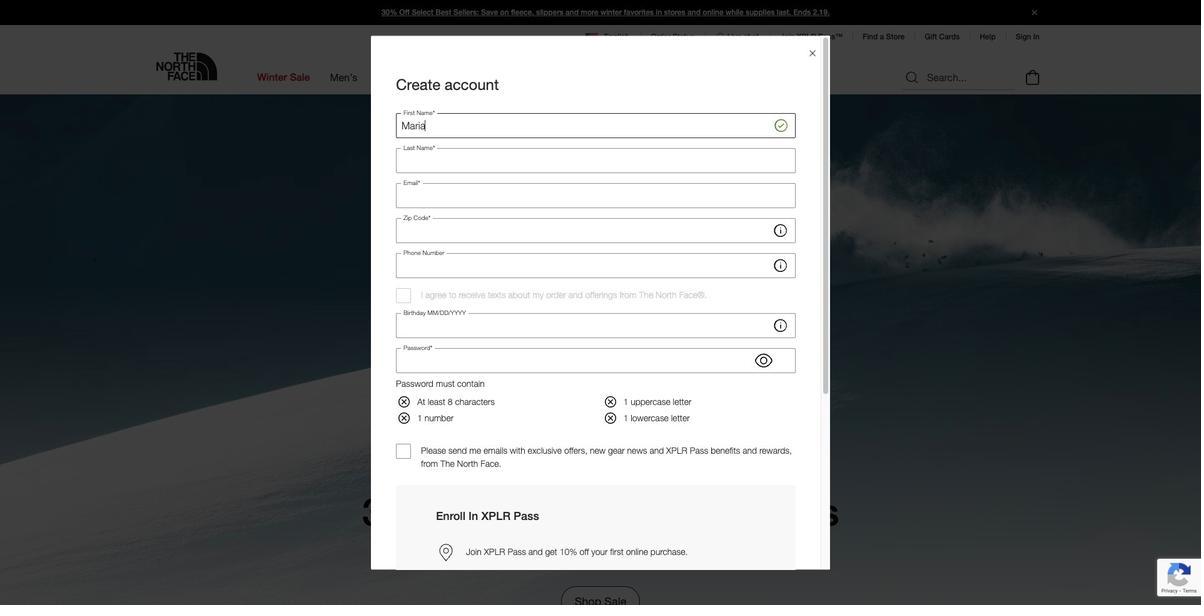 Task type: locate. For each thing, give the bounding box(es) containing it.
1 info image from the top
[[772, 222, 790, 239]]

None text field
[[396, 218, 796, 243]]

search all image
[[905, 70, 920, 85]]

None text field
[[396, 113, 796, 138], [396, 148, 796, 173], [396, 183, 796, 208], [445, 211, 756, 236], [396, 313, 796, 338], [396, 113, 796, 138], [396, 148, 796, 173], [396, 183, 796, 208], [445, 211, 756, 236], [396, 313, 796, 338]]

switch visibility password image
[[715, 269, 732, 286]]

info image
[[772, 222, 790, 239], [772, 257, 790, 275]]

Phone Number telephone field
[[396, 253, 796, 278]]

None password field
[[445, 265, 756, 290], [396, 348, 796, 373], [445, 265, 756, 290], [396, 348, 796, 373]]

None checkbox
[[396, 288, 411, 303], [396, 444, 411, 459], [396, 288, 411, 303], [396, 444, 411, 459]]

un planchiste s'élance dans la poudreuse sur la montagne. image
[[0, 94, 1201, 606]]

alert
[[445, 239, 756, 250]]

main content
[[0, 94, 1201, 606]]

0 vertical spatial info image
[[772, 222, 790, 239]]

1 vertical spatial info image
[[772, 257, 790, 275]]



Task type: describe. For each thing, give the bounding box(es) containing it.
info image
[[772, 317, 790, 335]]

2 info image from the top
[[772, 257, 790, 275]]

close image
[[1027, 10, 1043, 15]]

Search search field
[[902, 65, 1015, 90]]

switch visibility password image
[[755, 352, 772, 370]]

view cart image
[[1023, 68, 1043, 87]]

the north face home page image
[[156, 53, 217, 81]]



Task type: vqa. For each thing, say whether or not it's contained in the screenshot.
text box
yes



